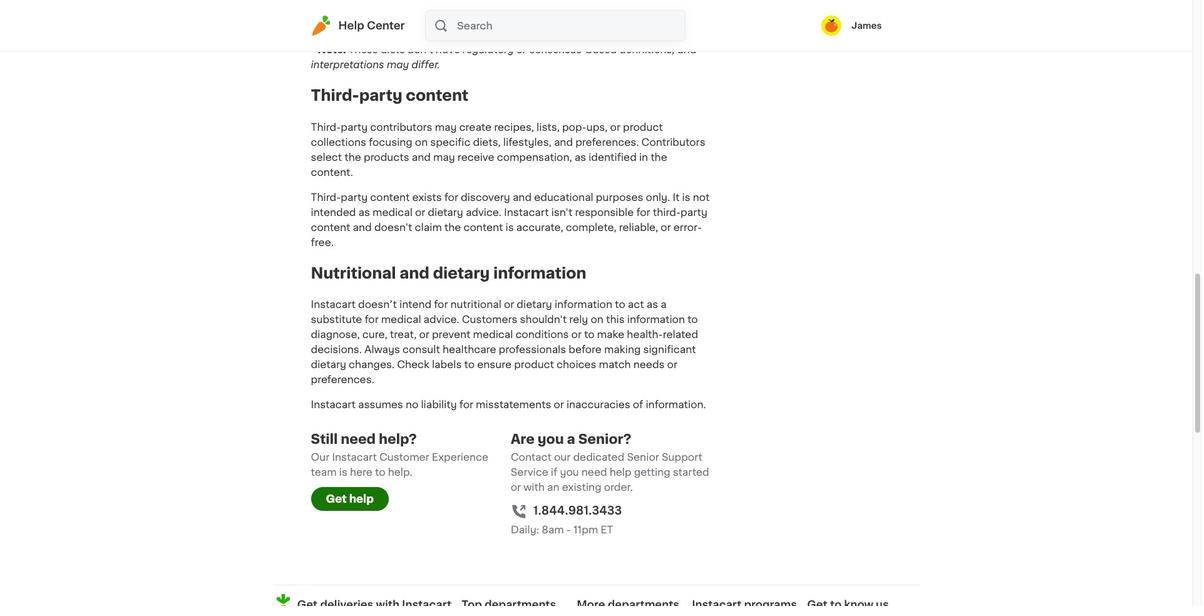 Task type: describe. For each thing, give the bounding box(es) containing it.
collections
[[311, 137, 367, 147]]

decisions.
[[311, 345, 362, 355]]

-
[[567, 525, 571, 535]]

user avatar image
[[822, 16, 842, 36]]

educational
[[535, 192, 594, 202]]

third-
[[653, 207, 681, 217]]

product inside third-party contributors may create recipes, lists, pop-ups, or product collections focusing on specific diets, lifestyles, and preferences. contributors select the products and may receive compensation, as identified in the content.
[[623, 122, 663, 132]]

* note:
[[311, 44, 347, 54]]

doesn't
[[375, 222, 413, 232]]

help.
[[388, 468, 413, 478]]

get help button
[[311, 488, 389, 512]]

prevent
[[432, 330, 471, 340]]

reliable,
[[619, 222, 659, 232]]

instacart inside third-party content exists for discovery and educational purposes only. it is not intended as medical or dietary advice. instacart isn't responsible for third-party content and doesn't claim the content is accurate, complete, reliable, or error- free.
[[504, 207, 549, 217]]

to up before
[[585, 330, 595, 340]]

purposes
[[596, 192, 644, 202]]

content up doesn't
[[371, 192, 410, 202]]

as inside third-party content exists for discovery and educational purposes only. it is not intended as medical or dietary advice. instacart isn't responsible for third-party content and doesn't claim the content is accurate, complete, reliable, or error- free.
[[359, 207, 370, 217]]

significant
[[644, 345, 696, 355]]

professionals
[[499, 345, 567, 355]]

experience
[[432, 453, 489, 463]]

check
[[397, 360, 430, 370]]

specific
[[431, 137, 471, 147]]

rely
[[570, 315, 589, 325]]

here
[[350, 468, 373, 478]]

the inside third-party content exists for discovery and educational purposes only. it is not intended as medical or dietary advice. instacart isn't responsible for third-party content and doesn't claim the content is accurate, complete, reliable, or error- free.
[[445, 222, 461, 232]]

content down the differ.
[[406, 88, 469, 103]]

dietary inside third-party content exists for discovery and educational purposes only. it is not intended as medical or dietary advice. instacart isn't responsible for third-party content and doesn't claim the content is accurate, complete, reliable, or error- free.
[[428, 207, 464, 217]]

products
[[364, 152, 410, 162]]

party for third-party contributors may create recipes, lists, pop-ups, or product collections focusing on specific diets, lifestyles, and preferences. contributors select the products and may receive compensation, as identified in the content.
[[341, 122, 368, 132]]

a inside instacart doesn't intend for nutritional or dietary information to act as a substitute for medical advice. customers shouldn't rely on this information to diagnose, cure, treat, or prevent medical conditions or to make health-related decisions. always consult healthcare professionals before making significant dietary changes. check labels to ensure product choices match needs or preferences.
[[661, 300, 667, 310]]

consult
[[403, 345, 440, 355]]

customer
[[380, 453, 430, 463]]

or down significant
[[668, 360, 678, 370]]

intend
[[400, 300, 432, 310]]

differ.
[[412, 59, 441, 69]]

instacart image
[[311, 16, 331, 36]]

11pm
[[574, 525, 599, 535]]

are
[[511, 433, 535, 446]]

note:
[[318, 44, 347, 54]]

lifestyles,
[[504, 137, 552, 147]]

is inside still need help? our instacart customer experience team is here to help.
[[339, 468, 348, 478]]

no artificial ingredients, sweeteners, or added sugar
[[312, 0, 452, 21]]

error-
[[674, 222, 702, 232]]

to down the healthcare
[[465, 360, 475, 370]]

not
[[693, 192, 710, 202]]

our
[[555, 453, 571, 463]]

contributors
[[642, 137, 706, 147]]

related
[[663, 330, 699, 340]]

focusing
[[369, 137, 413, 147]]

nutritional
[[311, 266, 396, 280]]

or up customers
[[504, 300, 515, 310]]

party up error- in the top right of the page
[[681, 207, 708, 217]]

third- for third-party contributors may create recipes, lists, pop-ups, or product collections focusing on specific diets, lifestyles, and preferences. contributors select the products and may receive compensation, as identified in the content.
[[311, 122, 341, 132]]

and left doesn't
[[353, 222, 372, 232]]

healthcare
[[443, 345, 497, 355]]

or inside are you a senior? contact our dedicated senior support service if you need help getting started or with an existing order.
[[511, 483, 521, 493]]

it
[[673, 192, 680, 202]]

help inside button
[[349, 495, 374, 505]]

need inside are you a senior? contact our dedicated senior support service if you need help getting started or with an existing order.
[[582, 468, 608, 478]]

to inside still need help? our instacart customer experience team is here to help.
[[375, 468, 386, 478]]

order.
[[604, 483, 633, 493]]

third- for third-party content exists for discovery and educational purposes only. it is not intended as medical or dietary advice. instacart isn't responsible for third-party content and doesn't claim the content is accurate, complete, reliable, or error- free.
[[311, 192, 341, 202]]

diets
[[381, 44, 405, 54]]

james
[[852, 21, 883, 30]]

assumes
[[358, 400, 403, 410]]

nutritional and dietary information
[[311, 266, 587, 280]]

2 horizontal spatial is
[[683, 192, 691, 202]]

substitute
[[311, 315, 362, 325]]

liability
[[421, 400, 457, 410]]

these
[[349, 44, 379, 54]]

advice. inside instacart doesn't intend for nutritional or dietary information to act as a substitute for medical advice. customers shouldn't rely on this information to diagnose, cure, treat, or prevent medical conditions or to make health-related decisions. always consult healthcare professionals before making significant dietary changes. check labels to ensure product choices match needs or preferences.
[[424, 315, 460, 325]]

only.
[[646, 192, 671, 202]]

this
[[606, 315, 625, 325]]

create
[[460, 122, 492, 132]]

1 vertical spatial you
[[560, 468, 579, 478]]

on inside third-party contributors may create recipes, lists, pop-ups, or product collections focusing on specific diets, lifestyles, and preferences. contributors select the products and may receive compensation, as identified in the content.
[[415, 137, 428, 147]]

help?
[[379, 433, 417, 446]]

an
[[548, 483, 560, 493]]

instacart inside instacart doesn't intend for nutritional or dietary information to act as a substitute for medical advice. customers shouldn't rely on this information to diagnose, cure, treat, or prevent medical conditions or to make health-related decisions. always consult healthcare professionals before making significant dietary changes. check labels to ensure product choices match needs or preferences.
[[311, 300, 356, 310]]

nutritional
[[451, 300, 502, 310]]

or down rely
[[572, 330, 582, 340]]

and down 'pop-'
[[554, 137, 573, 147]]

definitions,
[[620, 44, 675, 54]]

artificial
[[329, 0, 370, 6]]

0 vertical spatial you
[[538, 433, 564, 446]]

as inside instacart doesn't intend for nutritional or dietary information to act as a substitute for medical advice. customers shouldn't rely on this information to diagnose, cure, treat, or prevent medical conditions or to make health-related decisions. always consult healthcare professionals before making significant dietary changes. check labels to ensure product choices match needs or preferences.
[[647, 300, 659, 310]]

dedicated
[[574, 453, 625, 463]]

are you a senior? contact our dedicated senior support service if you need help getting started or with an existing order.
[[511, 433, 710, 493]]

preferences. inside third-party contributors may create recipes, lists, pop-ups, or product collections focusing on specific diets, lifestyles, and preferences. contributors select the products and may receive compensation, as identified in the content.
[[576, 137, 639, 147]]

third-party content
[[311, 88, 469, 103]]

interpretations
[[311, 59, 384, 69]]

1.844.981.3433
[[534, 506, 622, 517]]

need inside still need help? our instacart customer experience team is here to help.
[[341, 433, 376, 446]]

or inside third-party contributors may create recipes, lists, pop-ups, or product collections focusing on specific diets, lifestyles, and preferences. contributors select the products and may receive compensation, as identified in the content.
[[611, 122, 621, 132]]

2 horizontal spatial the
[[651, 152, 668, 162]]

receive
[[458, 152, 495, 162]]

isn't
[[552, 207, 573, 217]]

needs
[[634, 360, 665, 370]]

to up related
[[688, 315, 698, 325]]

these diets don't have regulatory or consensus-based definitions, and interpretations may differ.
[[311, 44, 697, 69]]

or left inaccuracies
[[554, 400, 564, 410]]

compensation,
[[497, 152, 572, 162]]

1 vertical spatial information
[[555, 300, 613, 310]]

misstatements
[[476, 400, 552, 410]]

get
[[326, 495, 347, 505]]

shouldn't
[[520, 315, 567, 325]]

act
[[628, 300, 645, 310]]

0 vertical spatial information
[[494, 266, 587, 280]]

for right liability
[[460, 400, 474, 410]]

instacart assumes no liability for misstatements or inaccuracies of information.
[[311, 400, 707, 410]]

instacart doesn't intend for nutritional or dietary information to act as a substitute for medical advice. customers shouldn't rely on this information to diagnose, cure, treat, or prevent medical conditions or to make health-related decisions. always consult healthcare professionals before making significant dietary changes. check labels to ensure product choices match needs or preferences.
[[311, 300, 699, 385]]

content down intended
[[311, 222, 351, 232]]

started
[[673, 468, 710, 478]]

team
[[311, 468, 337, 478]]

getting
[[635, 468, 671, 478]]



Task type: locate. For each thing, give the bounding box(es) containing it.
2 vertical spatial may
[[434, 152, 455, 162]]

help up order.
[[610, 468, 632, 478]]

cure,
[[363, 330, 388, 340]]

instacart up substitute
[[311, 300, 356, 310]]

pop-
[[563, 122, 587, 132]]

1 third- from the top
[[311, 88, 359, 103]]

a
[[661, 300, 667, 310], [567, 433, 576, 446]]

0 vertical spatial is
[[683, 192, 691, 202]]

or up consult
[[419, 330, 430, 340]]

support
[[662, 453, 703, 463]]

you right if
[[560, 468, 579, 478]]

for up cure,
[[365, 315, 379, 325]]

to
[[615, 300, 626, 310], [688, 315, 698, 325], [585, 330, 595, 340], [465, 360, 475, 370], [375, 468, 386, 478]]

1 horizontal spatial as
[[575, 152, 587, 162]]

0 horizontal spatial a
[[567, 433, 576, 446]]

advice.
[[466, 207, 502, 217], [424, 315, 460, 325]]

may up "specific"
[[435, 122, 457, 132]]

diagnose,
[[311, 330, 360, 340]]

sweeteners,
[[312, 11, 374, 21]]

party inside third-party contributors may create recipes, lists, pop-ups, or product collections focusing on specific diets, lifestyles, and preferences. contributors select the products and may receive compensation, as identified in the content.
[[341, 122, 368, 132]]

1 vertical spatial medical
[[381, 315, 421, 325]]

1 horizontal spatial the
[[445, 222, 461, 232]]

a up our
[[567, 433, 576, 446]]

party up contributors
[[359, 88, 403, 103]]

match
[[599, 360, 631, 370]]

0 horizontal spatial help
[[349, 495, 374, 505]]

for
[[445, 192, 459, 202], [637, 207, 651, 217], [434, 300, 448, 310], [365, 315, 379, 325], [460, 400, 474, 410]]

may inside these diets don't have regulatory or consensus-based definitions, and interpretations may differ.
[[387, 59, 409, 69]]

Search search field
[[456, 11, 685, 41]]

for up reliable,
[[637, 207, 651, 217]]

as down 'pop-'
[[575, 152, 587, 162]]

medical down customers
[[473, 330, 513, 340]]

if
[[551, 468, 558, 478]]

and up intend
[[400, 266, 430, 280]]

james link
[[822, 16, 883, 36]]

still
[[311, 433, 338, 446]]

0 horizontal spatial product
[[515, 360, 555, 370]]

0 horizontal spatial need
[[341, 433, 376, 446]]

as inside third-party contributors may create recipes, lists, pop-ups, or product collections focusing on specific diets, lifestyles, and preferences. contributors select the products and may receive compensation, as identified in the content.
[[575, 152, 587, 162]]

preferences. inside instacart doesn't intend for nutritional or dietary information to act as a substitute for medical advice. customers shouldn't rely on this information to diagnose, cure, treat, or prevent medical conditions or to make health-related decisions. always consult healthcare professionals before making significant dietary changes. check labels to ensure product choices match needs or preferences.
[[311, 375, 375, 385]]

our
[[311, 453, 330, 463]]

is right the it
[[683, 192, 691, 202]]

as
[[575, 152, 587, 162], [359, 207, 370, 217], [647, 300, 659, 310]]

as right intended
[[359, 207, 370, 217]]

sugar
[[424, 11, 452, 21]]

dietary up 'claim' at the left top
[[428, 207, 464, 217]]

and up accurate,
[[513, 192, 532, 202]]

content
[[406, 88, 469, 103], [371, 192, 410, 202], [311, 222, 351, 232], [464, 222, 503, 232]]

1 horizontal spatial a
[[661, 300, 667, 310]]

preferences. up identified
[[576, 137, 639, 147]]

instacart inside still need help? our instacart customer experience team is here to help.
[[332, 453, 377, 463]]

a right act in the right of the page
[[661, 300, 667, 310]]

the right 'claim' at the left top
[[445, 222, 461, 232]]

discovery
[[461, 192, 511, 202]]

of
[[633, 400, 644, 410]]

2 vertical spatial information
[[628, 315, 685, 325]]

1 horizontal spatial preferences.
[[576, 137, 639, 147]]

and down "specific"
[[412, 152, 431, 162]]

may
[[387, 59, 409, 69], [435, 122, 457, 132], [434, 152, 455, 162]]

3 third- from the top
[[311, 192, 341, 202]]

or left with
[[511, 483, 521, 493]]

need down dedicated
[[582, 468, 608, 478]]

medical inside third-party content exists for discovery and educational purposes only. it is not intended as medical or dietary advice. instacart isn't responsible for third-party content and doesn't claim the content is accurate, complete, reliable, or error- free.
[[373, 207, 413, 217]]

0 horizontal spatial the
[[345, 152, 361, 162]]

0 vertical spatial may
[[387, 59, 409, 69]]

1 vertical spatial on
[[591, 315, 604, 325]]

senior?
[[579, 433, 632, 446]]

help inside are you a senior? contact our dedicated senior support service if you need help getting started or with an existing order.
[[610, 468, 632, 478]]

claim
[[415, 222, 442, 232]]

for right intend
[[434, 300, 448, 310]]

instacart up accurate,
[[504, 207, 549, 217]]

on inside instacart doesn't intend for nutritional or dietary information to act as a substitute for medical advice. customers shouldn't rely on this information to diagnose, cure, treat, or prevent medical conditions or to make health-related decisions. always consult healthcare professionals before making significant dietary changes. check labels to ensure product choices match needs or preferences.
[[591, 315, 604, 325]]

party for third-party content
[[359, 88, 403, 103]]

1 horizontal spatial need
[[582, 468, 608, 478]]

recipes,
[[494, 122, 534, 132]]

need up here
[[341, 433, 376, 446]]

2 horizontal spatial as
[[647, 300, 659, 310]]

0 horizontal spatial on
[[415, 137, 428, 147]]

third- inside third-party content exists for discovery and educational purposes only. it is not intended as medical or dietary advice. instacart isn't responsible for third-party content and doesn't claim the content is accurate, complete, reliable, or error- free.
[[311, 192, 341, 202]]

1 vertical spatial preferences.
[[311, 375, 375, 385]]

1 vertical spatial is
[[506, 222, 514, 232]]

select
[[311, 152, 342, 162]]

1 horizontal spatial is
[[506, 222, 514, 232]]

you up our
[[538, 433, 564, 446]]

as right act in the right of the page
[[647, 300, 659, 310]]

preferences. down decisions.
[[311, 375, 375, 385]]

dietary down decisions.
[[311, 360, 346, 370]]

1 vertical spatial help
[[349, 495, 374, 505]]

or down exists
[[415, 207, 426, 217]]

1 vertical spatial as
[[359, 207, 370, 217]]

information.
[[646, 400, 707, 410]]

medical up doesn't
[[373, 207, 413, 217]]

8am
[[542, 525, 564, 535]]

or
[[376, 11, 386, 21], [517, 44, 527, 54], [611, 122, 621, 132], [415, 207, 426, 217], [661, 222, 671, 232], [504, 300, 515, 310], [419, 330, 430, 340], [572, 330, 582, 340], [668, 360, 678, 370], [554, 400, 564, 410], [511, 483, 521, 493]]

instacart up still
[[311, 400, 356, 410]]

1 vertical spatial advice.
[[424, 315, 460, 325]]

or down third-
[[661, 222, 671, 232]]

is left accurate,
[[506, 222, 514, 232]]

inaccuracies
[[567, 400, 631, 410]]

on left this
[[591, 315, 604, 325]]

*
[[311, 44, 316, 54]]

still need help? our instacart customer experience team is here to help.
[[311, 433, 489, 478]]

free.
[[311, 237, 334, 247]]

product down professionals
[[515, 360, 555, 370]]

to up this
[[615, 300, 626, 310]]

lists,
[[537, 122, 560, 132]]

2 third- from the top
[[311, 122, 341, 132]]

ensure
[[478, 360, 512, 370]]

added
[[389, 11, 421, 21]]

2 vertical spatial medical
[[473, 330, 513, 340]]

or right regulatory
[[517, 44, 527, 54]]

customers
[[462, 315, 518, 325]]

and inside these diets don't have regulatory or consensus-based definitions, and interpretations may differ.
[[678, 44, 697, 54]]

the right in
[[651, 152, 668, 162]]

0 vertical spatial a
[[661, 300, 667, 310]]

a inside are you a senior? contact our dedicated senior support service if you need help getting started or with an existing order.
[[567, 433, 576, 446]]

party for third-party content exists for discovery and educational purposes only. it is not intended as medical or dietary advice. instacart isn't responsible for third-party content and doesn't claim the content is accurate, complete, reliable, or error- free.
[[341, 192, 368, 202]]

make
[[598, 330, 625, 340]]

0 vertical spatial medical
[[373, 207, 413, 217]]

dietary up nutritional at the left of page
[[433, 266, 490, 280]]

1.844.981.3433 link
[[534, 503, 622, 520]]

contact
[[511, 453, 552, 463]]

1 horizontal spatial advice.
[[466, 207, 502, 217]]

on down contributors
[[415, 137, 428, 147]]

2 vertical spatial is
[[339, 468, 348, 478]]

medical up treat, at the left bottom of the page
[[381, 315, 421, 325]]

help right get
[[349, 495, 374, 505]]

0 vertical spatial preferences.
[[576, 137, 639, 147]]

third- up "collections"
[[311, 122, 341, 132]]

1 horizontal spatial on
[[591, 315, 604, 325]]

party up "collections"
[[341, 122, 368, 132]]

product inside instacart doesn't intend for nutritional or dietary information to act as a substitute for medical advice. customers shouldn't rely on this information to diagnose, cure, treat, or prevent medical conditions or to make health-related decisions. always consult healthcare professionals before making significant dietary changes. check labels to ensure product choices match needs or preferences.
[[515, 360, 555, 370]]

daily:
[[511, 525, 540, 535]]

1 vertical spatial third-
[[311, 122, 341, 132]]

choices
[[557, 360, 597, 370]]

or inside these diets don't have regulatory or consensus-based definitions, and interpretations may differ.
[[517, 44, 527, 54]]

2 vertical spatial third-
[[311, 192, 341, 202]]

content down discovery
[[464, 222, 503, 232]]

instacart shopper app logo image
[[273, 593, 294, 607]]

or inside no artificial ingredients, sweeteners, or added sugar
[[376, 11, 386, 21]]

may down "specific"
[[434, 152, 455, 162]]

information up rely
[[555, 300, 613, 310]]

or up center
[[376, 11, 386, 21]]

always
[[365, 345, 400, 355]]

0 vertical spatial advice.
[[466, 207, 502, 217]]

1 horizontal spatial help
[[610, 468, 632, 478]]

or right ups, at top
[[611, 122, 621, 132]]

third-party contributors may create recipes, lists, pop-ups, or product collections focusing on specific diets, lifestyles, and preferences. contributors select the products and may receive compensation, as identified in the content.
[[311, 122, 706, 177]]

no
[[312, 0, 327, 6]]

complete,
[[566, 222, 617, 232]]

is left here
[[339, 468, 348, 478]]

party up intended
[[341, 192, 368, 202]]

0 horizontal spatial advice.
[[424, 315, 460, 325]]

medical
[[373, 207, 413, 217], [381, 315, 421, 325], [473, 330, 513, 340]]

instacart up here
[[332, 453, 377, 463]]

2 vertical spatial as
[[647, 300, 659, 310]]

exists
[[413, 192, 442, 202]]

making
[[605, 345, 641, 355]]

third- up intended
[[311, 192, 341, 202]]

to right here
[[375, 468, 386, 478]]

1 vertical spatial may
[[435, 122, 457, 132]]

health-
[[627, 330, 663, 340]]

in
[[640, 152, 649, 162]]

0 vertical spatial help
[[610, 468, 632, 478]]

third-party content exists for discovery and educational purposes only. it is not intended as medical or dietary advice. instacart isn't responsible for third-party content and doesn't claim the content is accurate, complete, reliable, or error- free.
[[311, 192, 710, 247]]

help
[[339, 21, 365, 31]]

diets,
[[473, 137, 501, 147]]

0 horizontal spatial as
[[359, 207, 370, 217]]

0 vertical spatial product
[[623, 122, 663, 132]]

is
[[683, 192, 691, 202], [506, 222, 514, 232], [339, 468, 348, 478]]

information up health-
[[628, 315, 685, 325]]

responsible
[[575, 207, 634, 217]]

dietary up shouldn't
[[517, 300, 552, 310]]

changes.
[[349, 360, 395, 370]]

0 vertical spatial as
[[575, 152, 587, 162]]

help center link
[[311, 16, 405, 36]]

the
[[345, 152, 361, 162], [651, 152, 668, 162], [445, 222, 461, 232]]

party
[[359, 88, 403, 103], [341, 122, 368, 132], [341, 192, 368, 202], [681, 207, 708, 217]]

for right exists
[[445, 192, 459, 202]]

may down diets
[[387, 59, 409, 69]]

based
[[586, 44, 618, 54]]

0 vertical spatial third-
[[311, 88, 359, 103]]

product up in
[[623, 122, 663, 132]]

labels
[[432, 360, 462, 370]]

1 horizontal spatial product
[[623, 122, 663, 132]]

advice. inside third-party content exists for discovery and educational purposes only. it is not intended as medical or dietary advice. instacart isn't responsible for third-party content and doesn't claim the content is accurate, complete, reliable, or error- free.
[[466, 207, 502, 217]]

0 horizontal spatial preferences.
[[311, 375, 375, 385]]

third- inside third-party contributors may create recipes, lists, pop-ups, or product collections focusing on specific diets, lifestyles, and preferences. contributors select the products and may receive compensation, as identified in the content.
[[311, 122, 341, 132]]

and right definitions,
[[678, 44, 697, 54]]

information down accurate,
[[494, 266, 587, 280]]

the down "collections"
[[345, 152, 361, 162]]

third- down interpretations
[[311, 88, 359, 103]]

senior
[[627, 453, 660, 463]]

1 vertical spatial need
[[582, 468, 608, 478]]

treat,
[[390, 330, 417, 340]]

third- for third-party content
[[311, 88, 359, 103]]

advice. down discovery
[[466, 207, 502, 217]]

0 horizontal spatial is
[[339, 468, 348, 478]]

advice. up prevent
[[424, 315, 460, 325]]

1 vertical spatial product
[[515, 360, 555, 370]]

0 vertical spatial on
[[415, 137, 428, 147]]

0 vertical spatial need
[[341, 433, 376, 446]]

1 vertical spatial a
[[567, 433, 576, 446]]

help
[[610, 468, 632, 478], [349, 495, 374, 505]]

accurate,
[[517, 222, 564, 232]]



Task type: vqa. For each thing, say whether or not it's contained in the screenshot.
if
yes



